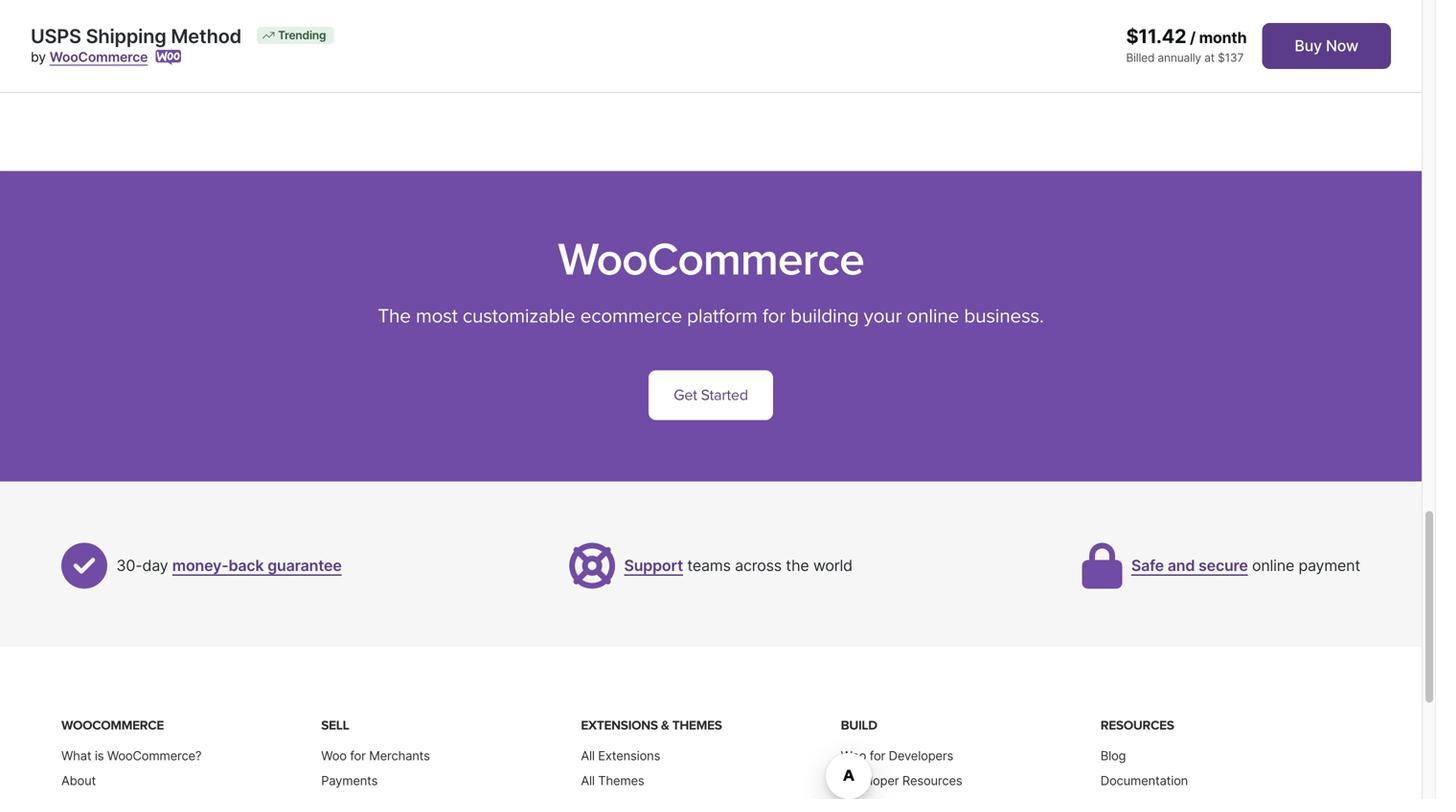 Task type: vqa. For each thing, say whether or not it's contained in the screenshot.


Task type: describe. For each thing, give the bounding box(es) containing it.
payment
[[1299, 557, 1361, 575]]

what
[[61, 749, 91, 763]]

get
[[674, 386, 698, 405]]

0 horizontal spatial themes
[[598, 773, 645, 788]]

business.
[[965, 304, 1044, 328]]

woo for merchants
[[321, 749, 430, 763]]

usps
[[31, 24, 81, 48]]

all for all extensions
[[581, 749, 595, 763]]

about link
[[61, 773, 96, 788]]

building
[[791, 304, 859, 328]]

get
[[585, 38, 608, 57]]

trending
[[278, 28, 326, 42]]

reviews
[[189, 38, 243, 57]]

month
[[1200, 28, 1248, 47]]

about
[[61, 773, 96, 788]]

all themes
[[581, 773, 645, 788]]

platform
[[687, 304, 758, 328]]

more.
[[655, 38, 695, 57]]

few
[[625, 38, 651, 57]]

buy now link
[[1263, 23, 1392, 69]]

money-back guarantee link
[[172, 557, 342, 575]]

by
[[31, 49, 46, 65]]

back
[[229, 557, 264, 575]]

when
[[517, 38, 556, 57]]

$11.42 / month billed annually at $137
[[1127, 24, 1248, 65]]

buy
[[1295, 36, 1323, 55]]

a
[[612, 38, 621, 57]]

safe
[[1132, 557, 1165, 575]]

sell
[[321, 718, 349, 734]]

the
[[378, 304, 411, 328]]

for up payments on the left bottom
[[350, 749, 366, 763]]

most
[[416, 304, 458, 328]]

this
[[271, 38, 297, 57]]

merchants
[[369, 749, 430, 763]]

started
[[701, 386, 749, 405]]

safe and secure link
[[1132, 557, 1249, 575]]

the most customizable ecommerce platform for building your online business.
[[378, 304, 1044, 328]]

what is woocommerce?
[[61, 749, 202, 763]]

payments
[[321, 773, 378, 788]]

display
[[422, 38, 472, 57]]

woocommerce?
[[107, 749, 202, 763]]

developed by woocommerce image
[[156, 50, 182, 65]]

by woocommerce
[[31, 49, 148, 65]]

is
[[95, 749, 104, 763]]

for left this
[[247, 38, 267, 57]]

blog
[[1101, 749, 1127, 763]]

1 vertical spatial woocommerce
[[558, 233, 864, 288]]

build
[[841, 718, 878, 734]]

30-
[[116, 557, 142, 575]]

billed
[[1127, 51, 1155, 65]]

woo for build
[[841, 749, 867, 763]]

the
[[786, 557, 810, 575]]

woo for sell
[[321, 749, 347, 763]]

0 horizontal spatial online
[[907, 304, 960, 328]]

method
[[171, 24, 242, 48]]

teams
[[688, 557, 731, 575]]

developers
[[889, 749, 954, 763]]



Task type: locate. For each thing, give the bounding box(es) containing it.
0 vertical spatial online
[[907, 304, 960, 328]]

annually
[[1158, 51, 1202, 65]]

online right your
[[907, 304, 960, 328]]

1 woo from the left
[[321, 749, 347, 763]]

developer resources
[[841, 773, 963, 788]]

will
[[395, 38, 418, 57]]

1 vertical spatial and
[[1168, 557, 1196, 575]]

extensions up the "all extensions"
[[581, 718, 658, 734]]

1 vertical spatial themes
[[598, 773, 645, 788]]

documentation
[[1101, 773, 1189, 788]]

all down 'all extensions' link
[[581, 773, 595, 788]]

0 vertical spatial all
[[581, 749, 595, 763]]

guarantee
[[268, 557, 342, 575]]

woocommerce link
[[50, 49, 148, 65]]

themes down 'all extensions' link
[[598, 773, 645, 788]]

1 horizontal spatial resources
[[1101, 718, 1175, 734]]

1 vertical spatial all
[[581, 773, 595, 788]]

0 horizontal spatial resources
[[903, 773, 963, 788]]

for up developer in the right of the page
[[870, 749, 886, 763]]

0 vertical spatial and
[[365, 38, 391, 57]]

themes right '&' at the bottom left of page
[[673, 718, 722, 734]]

support link
[[625, 557, 683, 575]]

woo for developers link
[[841, 749, 954, 763]]

resources up blog
[[1101, 718, 1175, 734]]

/
[[1191, 28, 1196, 47]]

$137
[[1218, 51, 1244, 65]]

2 vertical spatial woocommerce
[[61, 718, 164, 734]]

we are accepting reviews for this product, and will display them when we get a few more.
[[61, 38, 695, 57]]

all extensions link
[[581, 749, 661, 763]]

0 vertical spatial extensions
[[581, 718, 658, 734]]

we
[[61, 38, 84, 57]]

1 vertical spatial online
[[1253, 557, 1295, 575]]

buy now
[[1295, 36, 1359, 55]]

2 all from the top
[[581, 773, 595, 788]]

developer resources link
[[841, 773, 963, 788]]

payments link
[[321, 773, 378, 788]]

online
[[907, 304, 960, 328], [1253, 557, 1295, 575]]

0 horizontal spatial woo
[[321, 749, 347, 763]]

1 vertical spatial resources
[[903, 773, 963, 788]]

get started link
[[649, 371, 773, 421]]

all extensions
[[581, 749, 661, 763]]

1 horizontal spatial woo
[[841, 749, 867, 763]]

30-day money-back guarantee
[[116, 557, 342, 575]]

support
[[625, 557, 683, 575]]

resources
[[1101, 718, 1175, 734], [903, 773, 963, 788]]

across
[[735, 557, 782, 575]]

what is woocommerce? link
[[61, 749, 202, 763]]

for left building
[[763, 304, 786, 328]]

0 vertical spatial resources
[[1101, 718, 1175, 734]]

woocommerce
[[50, 49, 148, 65], [558, 233, 864, 288], [61, 718, 164, 734]]

developer
[[841, 773, 900, 788]]

1 horizontal spatial themes
[[673, 718, 722, 734]]

0 horizontal spatial and
[[365, 38, 391, 57]]

resources down developers
[[903, 773, 963, 788]]

woocommerce up is
[[61, 718, 164, 734]]

accepting
[[115, 38, 185, 57]]

usps shipping method
[[31, 24, 242, 48]]

woocommerce up the most customizable ecommerce platform for building your online business.
[[558, 233, 864, 288]]

online right secure
[[1253, 557, 1295, 575]]

1 horizontal spatial online
[[1253, 557, 1295, 575]]

money-
[[172, 557, 229, 575]]

product,
[[301, 38, 360, 57]]

0 vertical spatial themes
[[673, 718, 722, 734]]

day
[[142, 557, 168, 575]]

1 all from the top
[[581, 749, 595, 763]]

and right safe
[[1168, 557, 1196, 575]]

and
[[365, 38, 391, 57], [1168, 557, 1196, 575]]

customizable
[[463, 304, 576, 328]]

all for all themes
[[581, 773, 595, 788]]

2 woo from the left
[[841, 749, 867, 763]]

arrow trend up image
[[261, 28, 276, 43]]

themes
[[673, 718, 722, 734], [598, 773, 645, 788]]

extensions & themes
[[581, 718, 722, 734]]

all
[[581, 749, 595, 763], [581, 773, 595, 788]]

all themes link
[[581, 773, 645, 788]]

secure
[[1199, 557, 1249, 575]]

at
[[1205, 51, 1215, 65]]

$11.42
[[1127, 24, 1187, 48]]

woo up developer in the right of the page
[[841, 749, 867, 763]]

safe and secure online payment
[[1132, 557, 1361, 575]]

we
[[560, 38, 580, 57]]

1 vertical spatial extensions
[[598, 749, 661, 763]]

are
[[88, 38, 110, 57]]

woocommerce down shipping
[[50, 49, 148, 65]]

woo for developers
[[841, 749, 954, 763]]

documentation link
[[1101, 773, 1189, 788]]

woo up payments link
[[321, 749, 347, 763]]

your
[[864, 304, 902, 328]]

and left the will
[[365, 38, 391, 57]]

support teams across the world
[[625, 557, 853, 575]]

&
[[661, 718, 670, 734]]

for
[[247, 38, 267, 57], [763, 304, 786, 328], [350, 749, 366, 763], [870, 749, 886, 763]]

now
[[1327, 36, 1359, 55]]

get started
[[674, 386, 749, 405]]

them
[[476, 38, 513, 57]]

ecommerce
[[581, 304, 683, 328]]

blog link
[[1101, 749, 1127, 763]]

extensions
[[581, 718, 658, 734], [598, 749, 661, 763]]

woo for merchants link
[[321, 749, 430, 763]]

0 vertical spatial woocommerce
[[50, 49, 148, 65]]

all up all themes
[[581, 749, 595, 763]]

world
[[814, 557, 853, 575]]

extensions up all themes
[[598, 749, 661, 763]]

shipping
[[86, 24, 166, 48]]

1 horizontal spatial and
[[1168, 557, 1196, 575]]



